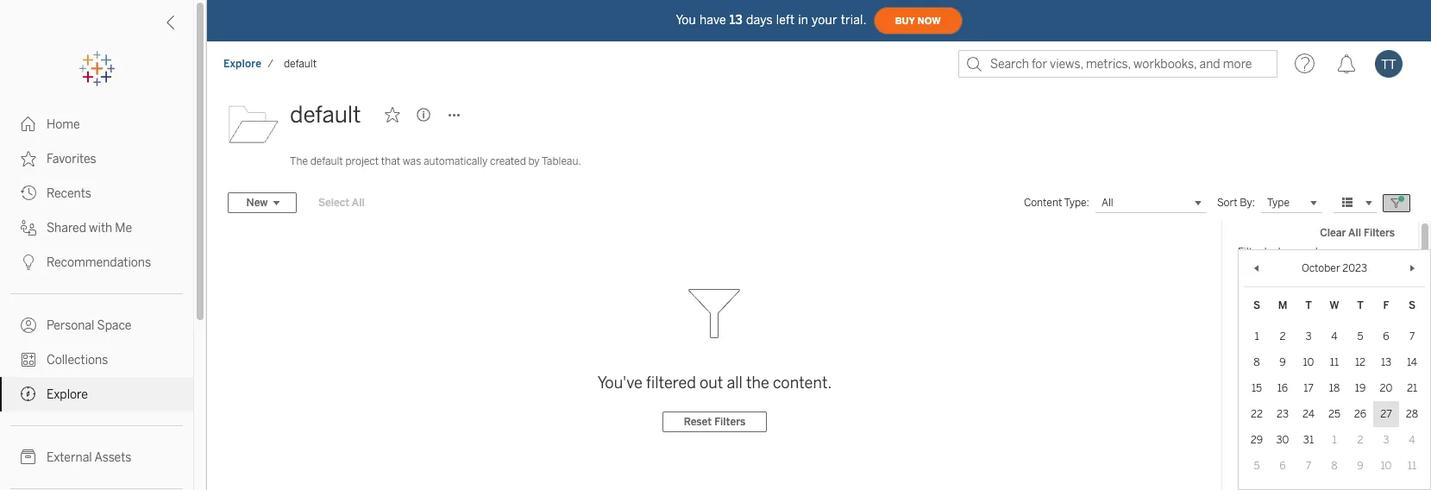 Task type: describe. For each thing, give the bounding box(es) containing it.
2023
[[1343, 262, 1368, 274]]

2 for monday, october 2, 2023 cell
[[1280, 331, 1287, 343]]

2 vertical spatial default
[[310, 155, 343, 167]]

25
[[1329, 408, 1341, 420]]

personal
[[47, 319, 94, 333]]

sunday, october 22, 2023 cell
[[1245, 401, 1271, 427]]

filter
[[1239, 246, 1263, 258]]

owner
[[1239, 331, 1270, 344]]

17
[[1304, 382, 1314, 394]]

personal space
[[47, 319, 132, 333]]

0 horizontal spatial filters
[[715, 416, 746, 428]]

personal space link
[[0, 308, 193, 343]]

by:
[[1241, 197, 1256, 209]]

external assets link
[[0, 440, 193, 475]]

16
[[1278, 382, 1289, 394]]

by text only_f5he34f image for home
[[21, 117, 36, 132]]

10 for friday, november 10, 2023 cell at the right bottom of the page
[[1382, 460, 1393, 472]]

type button
[[1261, 192, 1323, 213]]

by text only_f5he34f image for shared with me
[[21, 220, 36, 236]]

buy now
[[896, 15, 941, 26]]

2 for thursday, november 2, 2023 cell
[[1358, 434, 1364, 446]]

content.
[[773, 374, 832, 393]]

wednesday, october 4, 2023 cell
[[1322, 324, 1348, 350]]

Filter by keyword text field
[[1239, 262, 1403, 282]]

wednesday, october 25, 2023 cell
[[1322, 401, 1348, 427]]

0 vertical spatial filters
[[1365, 227, 1396, 239]]

f column header
[[1374, 293, 1400, 319]]

28
[[1407, 408, 1419, 420]]

row containing 22
[[1245, 401, 1426, 427]]

reset filters button
[[663, 412, 768, 432]]

recommendations link
[[0, 245, 193, 280]]

30
[[1277, 434, 1290, 446]]

space
[[97, 319, 132, 333]]

shared with me
[[47, 221, 132, 236]]

recommendations
[[47, 255, 151, 270]]

october 2023
[[1302, 262, 1368, 274]]

now
[[918, 15, 941, 26]]

recents
[[47, 186, 91, 201]]

have
[[700, 13, 727, 27]]

friday, october 27, 2023 cell
[[1374, 401, 1400, 427]]

that
[[381, 155, 401, 167]]

default element
[[279, 58, 322, 70]]

modified for modified on/after
[[1239, 417, 1280, 429]]

friday, october 6, 2023 cell
[[1374, 324, 1400, 350]]

collections
[[47, 353, 108, 368]]

by text only_f5he34f image for recents
[[21, 186, 36, 201]]

project image
[[228, 98, 280, 149]]

saturday, november 4, 2023 cell
[[1400, 427, 1426, 453]]

new button
[[228, 192, 297, 213]]

10 for tuesday, october 10, 2023 cell
[[1304, 356, 1315, 369]]

1 vertical spatial default
[[290, 101, 361, 129]]

buy now button
[[874, 7, 963, 35]]

13 inside cell
[[1382, 356, 1392, 369]]

24
[[1303, 408, 1315, 420]]

automatically
[[424, 155, 488, 167]]

sort by:
[[1218, 197, 1256, 209]]

3 for tuesday, october 3, 2023 "cell"
[[1306, 331, 1312, 343]]

wednesday, october 18, 2023 cell
[[1322, 375, 1348, 401]]

recents link
[[0, 176, 193, 211]]

23
[[1277, 408, 1290, 420]]

29
[[1251, 434, 1264, 446]]

clear all filters button
[[1313, 223, 1403, 243]]

you have 13 days left in your trial.
[[676, 13, 867, 27]]

clear all filters
[[1321, 227, 1396, 239]]

modified on/after
[[1239, 417, 1322, 429]]

27
[[1381, 408, 1393, 420]]

clear for clear all filters
[[1321, 227, 1347, 239]]

row containing 5
[[1245, 453, 1426, 479]]

shared
[[47, 221, 86, 236]]

project
[[346, 155, 379, 167]]

assets
[[94, 451, 131, 465]]

8 for wednesday, november 8, 2023 cell
[[1332, 460, 1338, 472]]

31
[[1304, 434, 1315, 446]]

22
[[1252, 408, 1264, 420]]

monday, october 30, 2023 cell
[[1271, 427, 1296, 453]]

all for clear all filters
[[1349, 227, 1362, 239]]

1 for wednesday, november 1, 2023 cell
[[1333, 434, 1338, 446]]

home
[[47, 117, 80, 132]]

7 for saturday, october 7, 2023 cell
[[1410, 331, 1416, 343]]

wednesday, october 11, 2023 cell
[[1322, 350, 1348, 375]]

friday, october 13, 2023 cell
[[1374, 350, 1400, 375]]

all for select all
[[352, 197, 365, 209]]

4 for wednesday, october 4, 2023 cell
[[1332, 331, 1338, 343]]

row containing 1
[[1245, 324, 1426, 350]]

12
[[1356, 356, 1366, 369]]

0 vertical spatial default
[[284, 58, 317, 70]]

9 for monday, october 9, 2023 cell
[[1280, 356, 1287, 369]]

sunday, october 29, 2023 cell
[[1245, 427, 1271, 453]]

main navigation. press the up and down arrow keys to access links. element
[[0, 107, 193, 490]]

w column header
[[1322, 293, 1348, 319]]

by text only_f5he34f image for favorites
[[21, 151, 36, 167]]

list view image
[[1340, 195, 1356, 211]]

by text only_f5he34f image for explore
[[21, 387, 36, 402]]

monday, october 9, 2023 cell
[[1271, 350, 1296, 375]]

sunday, october 1, 2023 cell
[[1245, 324, 1271, 350]]

14
[[1408, 356, 1418, 369]]

saturday, october 21, 2023 cell
[[1400, 375, 1426, 401]]

reset
[[684, 416, 712, 428]]

5 for sunday, november 5, 2023 cell
[[1255, 460, 1261, 472]]

tableau.
[[542, 155, 581, 167]]

8 for sunday, october 8, 2023 cell
[[1254, 356, 1261, 369]]

2 s from the left
[[1409, 300, 1416, 312]]

select all button
[[307, 192, 376, 213]]

the
[[290, 155, 308, 167]]

7 for tuesday, november 7, 2023 cell
[[1307, 460, 1312, 472]]

by text only_f5he34f image for recommendations
[[21, 255, 36, 270]]

collections link
[[0, 343, 193, 377]]

15
[[1252, 382, 1263, 394]]

created
[[490, 155, 526, 167]]

sunday, october 8, 2023 cell
[[1245, 350, 1271, 375]]

reset filters
[[684, 416, 746, 428]]

4 for saturday, november 4, 2023 cell
[[1410, 434, 1416, 446]]

was
[[403, 155, 421, 167]]

saturday, october 28, 2023 cell
[[1400, 401, 1426, 427]]

type
[[1268, 196, 1290, 208]]

shared with me link
[[0, 211, 193, 245]]

21
[[1408, 382, 1418, 394]]



Task type: vqa. For each thing, say whether or not it's contained in the screenshot.
John
no



Task type: locate. For each thing, give the bounding box(es) containing it.
by text only_f5he34f image for external assets
[[21, 450, 36, 465]]

date
[[1239, 390, 1262, 402]]

by text only_f5he34f image inside shared with me link
[[21, 220, 36, 236]]

by right filter
[[1265, 246, 1277, 258]]

0 horizontal spatial t
[[1306, 300, 1313, 312]]

1 vertical spatial 5
[[1255, 460, 1261, 472]]

0 vertical spatial 9
[[1280, 356, 1287, 369]]

october 2023 heading
[[1302, 262, 1368, 274]]

filters right reset
[[715, 416, 746, 428]]

thursday, october 5, 2023 cell
[[1348, 324, 1374, 350]]

0 horizontal spatial 1
[[1255, 331, 1260, 343]]

new
[[246, 197, 268, 209]]

1 horizontal spatial 10
[[1382, 460, 1393, 472]]

6 left saturday, october 7, 2023 cell
[[1384, 331, 1390, 343]]

10 left saturday, november 11, 2023 cell
[[1382, 460, 1393, 472]]

1 inside cell
[[1333, 434, 1338, 446]]

5 for thursday, october 5, 2023 cell in the bottom of the page
[[1358, 331, 1364, 343]]

by text only_f5he34f image inside 'recommendations' link
[[21, 255, 36, 270]]

content type:
[[1024, 197, 1090, 209]]

saturday, october 7, 2023 cell
[[1400, 324, 1426, 350]]

select
[[319, 197, 350, 209]]

by text only_f5he34f image inside 'external assets' link
[[21, 450, 36, 465]]

6 for monday, november 6, 2023 cell
[[1280, 460, 1287, 472]]

5 row from the top
[[1245, 427, 1426, 453]]

3 by text only_f5he34f image from the top
[[21, 186, 36, 201]]

0 vertical spatial 8
[[1254, 356, 1261, 369]]

days
[[747, 13, 773, 27]]

1 horizontal spatial 6
[[1384, 331, 1390, 343]]

0 horizontal spatial 11
[[1331, 356, 1340, 369]]

10 up tuesday, october 17, 2023 cell
[[1304, 356, 1315, 369]]

all inside dropdown button
[[1102, 197, 1114, 209]]

clear left saturday, november 11, 2023 cell
[[1371, 466, 1396, 478]]

by text only_f5he34f image inside collections link
[[21, 352, 36, 368]]

october
[[1302, 262, 1341, 274]]

by text only_f5he34f image inside recents link
[[21, 186, 36, 201]]

1 horizontal spatial t
[[1358, 300, 1364, 312]]

0 vertical spatial 4
[[1332, 331, 1338, 343]]

11 inside saturday, november 11, 2023 cell
[[1408, 460, 1417, 472]]

1 t from the left
[[1306, 300, 1313, 312]]

row containing 29
[[1245, 427, 1426, 453]]

1 vertical spatial modified
[[1239, 466, 1280, 478]]

thursday, october 26, 2023 cell
[[1348, 401, 1374, 427]]

all button
[[1095, 192, 1207, 213]]

1 horizontal spatial by
[[1265, 246, 1277, 258]]

t column header left w
[[1296, 293, 1322, 319]]

4 inside saturday, november 4, 2023 cell
[[1410, 434, 1416, 446]]

9 down thursday, november 2, 2023 cell
[[1358, 460, 1364, 472]]

explore link down collections
[[0, 377, 193, 412]]

tuesday, october 3, 2023 cell
[[1296, 324, 1322, 350]]

26
[[1355, 408, 1367, 420]]

0 vertical spatial 1
[[1255, 331, 1260, 343]]

sunday, november 5, 2023 cell
[[1245, 453, 1271, 479]]

0 horizontal spatial 4
[[1332, 331, 1338, 343]]

9
[[1280, 356, 1287, 369], [1358, 460, 1364, 472]]

0 horizontal spatial 10
[[1304, 356, 1315, 369]]

2 t from the left
[[1358, 300, 1364, 312]]

monday, october 23, 2023 cell
[[1271, 401, 1296, 427]]

1 vertical spatial 7
[[1307, 460, 1312, 472]]

0 horizontal spatial explore link
[[0, 377, 193, 412]]

all right the select
[[352, 197, 365, 209]]

sort
[[1218, 197, 1238, 209]]

1 by text only_f5he34f image from the top
[[21, 220, 36, 236]]

explore /
[[224, 58, 274, 70]]

row containing 8
[[1245, 350, 1426, 375]]

1 horizontal spatial 5
[[1358, 331, 1364, 343]]

/
[[268, 58, 274, 70]]

1 horizontal spatial 3
[[1384, 434, 1390, 446]]

2 by text only_f5he34f image from the top
[[21, 318, 36, 333]]

monday, october 16, 2023 cell
[[1271, 375, 1296, 401]]

filters up 2023
[[1365, 227, 1396, 239]]

saturday, november 11, 2023 cell
[[1400, 453, 1426, 479]]

you've filtered out all the content.
[[598, 374, 832, 393]]

1 inside cell
[[1255, 331, 1260, 343]]

13 left days on the top right of page
[[730, 13, 743, 27]]

by
[[529, 155, 540, 167], [1265, 246, 1277, 258]]

1 horizontal spatial filters
[[1365, 227, 1396, 239]]

me
[[115, 221, 132, 236]]

w
[[1330, 300, 1340, 312]]

1 t column header from the left
[[1296, 293, 1322, 319]]

t left w
[[1306, 300, 1313, 312]]

1 horizontal spatial s
[[1409, 300, 1416, 312]]

select all
[[319, 197, 365, 209]]

by text only_f5he34f image left recents
[[21, 186, 36, 201]]

external
[[47, 451, 92, 465]]

all right type:
[[1102, 197, 1114, 209]]

monday, november 6, 2023 cell
[[1271, 453, 1296, 479]]

all down list view image
[[1349, 227, 1362, 239]]

5 right wednesday, october 4, 2023 cell
[[1358, 331, 1364, 343]]

7 inside cell
[[1410, 331, 1416, 343]]

0 vertical spatial explore link
[[223, 57, 263, 71]]

2 modified from the top
[[1239, 466, 1280, 478]]

1 vertical spatial 2
[[1358, 434, 1364, 446]]

0 vertical spatial 6
[[1384, 331, 1390, 343]]

modified for modified on/before
[[1239, 466, 1280, 478]]

tuesday, october 31, 2023 cell
[[1296, 427, 1322, 453]]

t
[[1306, 300, 1313, 312], [1358, 300, 1364, 312]]

1 horizontal spatial 7
[[1410, 331, 1416, 343]]

0 horizontal spatial t column header
[[1296, 293, 1322, 319]]

tuesday, november 7, 2023 cell
[[1296, 453, 1322, 479]]

default
[[284, 58, 317, 70], [290, 101, 361, 129], [310, 155, 343, 167]]

1 horizontal spatial 8
[[1332, 460, 1338, 472]]

0 vertical spatial 5
[[1358, 331, 1364, 343]]

1 vertical spatial by
[[1265, 246, 1277, 258]]

content
[[1024, 197, 1063, 209]]

0 horizontal spatial 5
[[1255, 460, 1261, 472]]

on/after
[[1282, 417, 1322, 429]]

by text only_f5he34f image for collections
[[21, 352, 36, 368]]

0 vertical spatial by
[[529, 155, 540, 167]]

you've
[[598, 374, 643, 393]]

11 for wednesday, october 11, 2023 cell
[[1331, 356, 1340, 369]]

1 vertical spatial 8
[[1332, 460, 1338, 472]]

modified on/before
[[1239, 466, 1330, 478]]

11 for saturday, november 11, 2023 cell
[[1408, 460, 1417, 472]]

keyword
[[1279, 246, 1319, 258]]

4 by text only_f5he34f image from the top
[[21, 255, 36, 270]]

3 inside cell
[[1384, 434, 1390, 446]]

1 by text only_f5he34f image from the top
[[21, 117, 36, 132]]

1 horizontal spatial explore link
[[223, 57, 263, 71]]

1 vertical spatial 4
[[1410, 434, 1416, 446]]

8 right tuesday, november 7, 2023 cell
[[1332, 460, 1338, 472]]

7 inside cell
[[1307, 460, 1312, 472]]

sunday, october 15, 2023 cell
[[1245, 375, 1271, 401]]

wednesday, november 1, 2023 cell
[[1322, 427, 1348, 453]]

explore link left /
[[223, 57, 263, 71]]

by text only_f5he34f image left the personal
[[21, 318, 36, 333]]

on/before
[[1282, 466, 1330, 478]]

friday, november 3, 2023 cell
[[1374, 427, 1400, 453]]

by text only_f5he34f image inside favorites link
[[21, 151, 36, 167]]

10
[[1304, 356, 1315, 369], [1382, 460, 1393, 472]]

19
[[1356, 382, 1367, 394]]

t column header left f
[[1348, 293, 1374, 319]]

4 row from the top
[[1245, 401, 1426, 427]]

clear for clear
[[1371, 466, 1396, 478]]

row header containing s
[[1245, 293, 1426, 319]]

friday, october 20, 2023 cell
[[1374, 375, 1400, 401]]

0 horizontal spatial s
[[1254, 300, 1261, 312]]

0 vertical spatial 2
[[1280, 331, 1287, 343]]

6 row from the top
[[1245, 453, 1426, 479]]

1 horizontal spatial 9
[[1358, 460, 1364, 472]]

0 horizontal spatial 7
[[1307, 460, 1312, 472]]

favorites link
[[0, 142, 193, 176]]

buy
[[896, 15, 916, 26]]

explore
[[224, 58, 262, 70], [47, 388, 88, 402]]

thursday, november 2, 2023 cell
[[1348, 427, 1374, 453]]

0 vertical spatial 3
[[1306, 331, 1312, 343]]

4 up saturday, november 11, 2023 cell
[[1410, 434, 1416, 446]]

1 horizontal spatial explore
[[224, 58, 262, 70]]

clear down list view image
[[1321, 227, 1347, 239]]

october 2023 grid
[[1245, 293, 1426, 479]]

1 vertical spatial explore
[[47, 388, 88, 402]]

1 horizontal spatial 4
[[1410, 434, 1416, 446]]

0 horizontal spatial all
[[352, 197, 365, 209]]

1 horizontal spatial 1
[[1333, 434, 1338, 446]]

s column header
[[1245, 293, 1271, 319], [1400, 293, 1426, 319]]

friday, november 10, 2023 cell
[[1374, 453, 1400, 479]]

11
[[1331, 356, 1340, 369], [1408, 460, 1417, 472]]

filter by keyword
[[1239, 246, 1319, 258]]

2 row from the top
[[1245, 350, 1426, 375]]

wednesday, november 8, 2023 cell
[[1322, 453, 1348, 479]]

by text only_f5he34f image left favorites on the left of the page
[[21, 151, 36, 167]]

0 horizontal spatial clear
[[1321, 227, 1347, 239]]

s column header left m
[[1245, 293, 1271, 319]]

1 vertical spatial 1
[[1333, 434, 1338, 446]]

explore left /
[[224, 58, 262, 70]]

3 left wednesday, october 4, 2023 cell
[[1306, 331, 1312, 343]]

default right the
[[310, 155, 343, 167]]

0 horizontal spatial 6
[[1280, 460, 1287, 472]]

9 up monday, october 16, 2023 cell
[[1280, 356, 1287, 369]]

t right w column header
[[1358, 300, 1364, 312]]

1 vertical spatial clear
[[1371, 466, 1396, 478]]

by text only_f5he34f image down collections link
[[21, 387, 36, 402]]

saturday, october 14, 2023 cell
[[1400, 350, 1426, 375]]

1 horizontal spatial s column header
[[1400, 293, 1426, 319]]

3
[[1306, 331, 1312, 343], [1384, 434, 1390, 446]]

5 by text only_f5he34f image from the top
[[21, 352, 36, 368]]

monday, october 2, 2023 cell
[[1271, 324, 1296, 350]]

11 left 12
[[1331, 356, 1340, 369]]

2 t column header from the left
[[1348, 293, 1374, 319]]

0 vertical spatial clear
[[1321, 227, 1347, 239]]

11 inside wednesday, october 11, 2023 cell
[[1331, 356, 1340, 369]]

0 vertical spatial 13
[[730, 13, 743, 27]]

1 for sunday, october 1, 2023 cell
[[1255, 331, 1260, 343]]

2 horizontal spatial all
[[1349, 227, 1362, 239]]

1
[[1255, 331, 1260, 343], [1333, 434, 1338, 446]]

s column header right f
[[1400, 293, 1426, 319]]

0 horizontal spatial 13
[[730, 13, 743, 27]]

6 for friday, october 6, 2023 cell
[[1384, 331, 1390, 343]]

13 right thursday, october 12, 2023 cell
[[1382, 356, 1392, 369]]

type:
[[1065, 197, 1090, 209]]

2 inside monday, october 2, 2023 cell
[[1280, 331, 1287, 343]]

3 by text only_f5he34f image from the top
[[21, 387, 36, 402]]

1 modified from the top
[[1239, 417, 1280, 429]]

details
[[1239, 305, 1273, 317]]

5 down sunday, october 29, 2023 cell
[[1255, 460, 1261, 472]]

1 vertical spatial 10
[[1382, 460, 1393, 472]]

filtered
[[646, 374, 696, 393]]

0 horizontal spatial s column header
[[1245, 293, 1271, 319]]

0 vertical spatial modified
[[1239, 417, 1280, 429]]

by text only_f5he34f image
[[21, 117, 36, 132], [21, 151, 36, 167], [21, 186, 36, 201], [21, 255, 36, 270], [21, 352, 36, 368]]

6 inside cell
[[1280, 460, 1287, 472]]

1 vertical spatial explore link
[[0, 377, 193, 412]]

1 s from the left
[[1254, 300, 1261, 312]]

by text only_f5he34f image left the shared
[[21, 220, 36, 236]]

1 vertical spatial 13
[[1382, 356, 1392, 369]]

1 vertical spatial filters
[[715, 416, 746, 428]]

explore for explore
[[47, 388, 88, 402]]

4
[[1332, 331, 1338, 343], [1410, 434, 1416, 446]]

trial.
[[841, 13, 867, 27]]

by text only_f5he34f image for personal space
[[21, 318, 36, 333]]

by right the created
[[529, 155, 540, 167]]

7
[[1410, 331, 1416, 343], [1307, 460, 1312, 472]]

left
[[777, 13, 795, 27]]

thursday, october 12, 2023 cell
[[1348, 350, 1374, 375]]

0 horizontal spatial 3
[[1306, 331, 1312, 343]]

1 horizontal spatial 11
[[1408, 460, 1417, 472]]

4 by text only_f5he34f image from the top
[[21, 450, 36, 465]]

3 row from the top
[[1245, 375, 1426, 401]]

7 right friday, october 6, 2023 cell
[[1410, 331, 1416, 343]]

9 for thursday, november 9, 2023 cell
[[1358, 460, 1364, 472]]

by text only_f5he34f image
[[21, 220, 36, 236], [21, 318, 36, 333], [21, 387, 36, 402], [21, 450, 36, 465]]

explore inside the main navigation. press the up and down arrow keys to access links. element
[[47, 388, 88, 402]]

tuesday, october 17, 2023 cell
[[1296, 375, 1322, 401]]

filters
[[1365, 227, 1396, 239], [715, 416, 746, 428]]

0 horizontal spatial 8
[[1254, 356, 1261, 369]]

1 vertical spatial 6
[[1280, 460, 1287, 472]]

in
[[799, 13, 809, 27]]

row containing 15
[[1245, 375, 1426, 401]]

8 inside sunday, october 8, 2023 cell
[[1254, 356, 1261, 369]]

3 right thursday, november 2, 2023 cell
[[1384, 434, 1390, 446]]

by text only_f5he34f image inside home link
[[21, 117, 36, 132]]

1 vertical spatial 3
[[1384, 434, 1390, 446]]

1 left thursday, november 2, 2023 cell
[[1333, 434, 1338, 446]]

default up the
[[290, 101, 361, 129]]

2 right wednesday, november 1, 2023 cell
[[1358, 434, 1364, 446]]

home link
[[0, 107, 193, 142]]

1 row from the top
[[1245, 324, 1426, 350]]

1 vertical spatial 9
[[1358, 460, 1364, 472]]

1 horizontal spatial t column header
[[1348, 293, 1374, 319]]

by text only_f5he34f image left home
[[21, 117, 36, 132]]

modified up 29
[[1239, 417, 1280, 429]]

by text only_f5he34f image left external
[[21, 450, 36, 465]]

1 left monday, october 2, 2023 cell
[[1255, 331, 1260, 343]]

2 right sunday, october 1, 2023 cell
[[1280, 331, 1287, 343]]

3 inside "cell"
[[1306, 331, 1312, 343]]

explore down collections
[[47, 388, 88, 402]]

by text only_f5he34f image left collections
[[21, 352, 36, 368]]

2 by text only_f5he34f image from the top
[[21, 151, 36, 167]]

f
[[1384, 300, 1390, 312]]

0 horizontal spatial 2
[[1280, 331, 1287, 343]]

m
[[1279, 300, 1288, 312]]

1 vertical spatial 11
[[1408, 460, 1417, 472]]

1 horizontal spatial clear
[[1371, 466, 1396, 478]]

out
[[700, 374, 724, 393]]

tuesday, october 10, 2023 cell
[[1296, 350, 1322, 375]]

thursday, october 19, 2023 cell
[[1348, 375, 1374, 401]]

10 inside cell
[[1382, 460, 1393, 472]]

0 horizontal spatial 9
[[1280, 356, 1287, 369]]

13
[[730, 13, 743, 27], [1382, 356, 1392, 369]]

8 down owner
[[1254, 356, 1261, 369]]

all
[[352, 197, 365, 209], [1102, 197, 1114, 209], [1349, 227, 1362, 239]]

6 right sunday, november 5, 2023 cell
[[1280, 460, 1287, 472]]

tuesday, october 24, 2023 cell
[[1296, 401, 1322, 427]]

2 s column header from the left
[[1400, 293, 1426, 319]]

m column header
[[1271, 293, 1296, 319]]

t column header
[[1296, 293, 1322, 319], [1348, 293, 1374, 319]]

0 vertical spatial 11
[[1331, 356, 1340, 369]]

thursday, november 9, 2023 cell
[[1348, 453, 1374, 479]]

all
[[727, 374, 743, 393]]

modified down sunday, october 29, 2023 cell
[[1239, 466, 1280, 478]]

0 vertical spatial 10
[[1304, 356, 1315, 369]]

s left m column header
[[1254, 300, 1261, 312]]

1 horizontal spatial 13
[[1382, 356, 1392, 369]]

explore for explore /
[[224, 58, 262, 70]]

your
[[812, 13, 838, 27]]

6 inside cell
[[1384, 331, 1390, 343]]

navigation panel element
[[0, 52, 193, 490]]

1 horizontal spatial all
[[1102, 197, 1114, 209]]

1 horizontal spatial 2
[[1358, 434, 1364, 446]]

you
[[676, 13, 696, 27]]

4 left thursday, october 5, 2023 cell in the bottom of the page
[[1332, 331, 1338, 343]]

2 inside thursday, november 2, 2023 cell
[[1358, 434, 1364, 446]]

0 vertical spatial 7
[[1410, 331, 1416, 343]]

default right /
[[284, 58, 317, 70]]

10 inside cell
[[1304, 356, 1315, 369]]

row header
[[1245, 293, 1426, 319]]

0 horizontal spatial by
[[529, 155, 540, 167]]

11 right friday, november 10, 2023 cell at the right bottom of the page
[[1408, 460, 1417, 472]]

4 inside wednesday, october 4, 2023 cell
[[1332, 331, 1338, 343]]

0 vertical spatial explore
[[224, 58, 262, 70]]

external assets
[[47, 451, 131, 465]]

1 s column header from the left
[[1245, 293, 1271, 319]]

explore link
[[223, 57, 263, 71], [0, 377, 193, 412]]

s right "f" column header
[[1409, 300, 1416, 312]]

clear
[[1321, 227, 1347, 239], [1371, 466, 1396, 478]]

5
[[1358, 331, 1364, 343], [1255, 460, 1261, 472]]

18
[[1330, 382, 1341, 394]]

7 down 31
[[1307, 460, 1312, 472]]

s
[[1254, 300, 1261, 312], [1409, 300, 1416, 312]]

clear button
[[1363, 464, 1403, 481]]

row
[[1245, 324, 1426, 350], [1245, 350, 1426, 375], [1245, 375, 1426, 401], [1245, 401, 1426, 427], [1245, 427, 1426, 453], [1245, 453, 1426, 479]]

Search for views, metrics, workbooks, and more text field
[[959, 50, 1278, 78]]

by text only_f5he34f image left recommendations
[[21, 255, 36, 270]]

the default project that was automatically created by tableau.
[[290, 155, 581, 167]]

0 horizontal spatial explore
[[47, 388, 88, 402]]

by text only_f5he34f image inside personal space link
[[21, 318, 36, 333]]

20
[[1381, 382, 1393, 394]]

with
[[89, 221, 112, 236]]

8 inside wednesday, november 8, 2023 cell
[[1332, 460, 1338, 472]]

3 for friday, november 3, 2023 cell
[[1384, 434, 1390, 446]]



